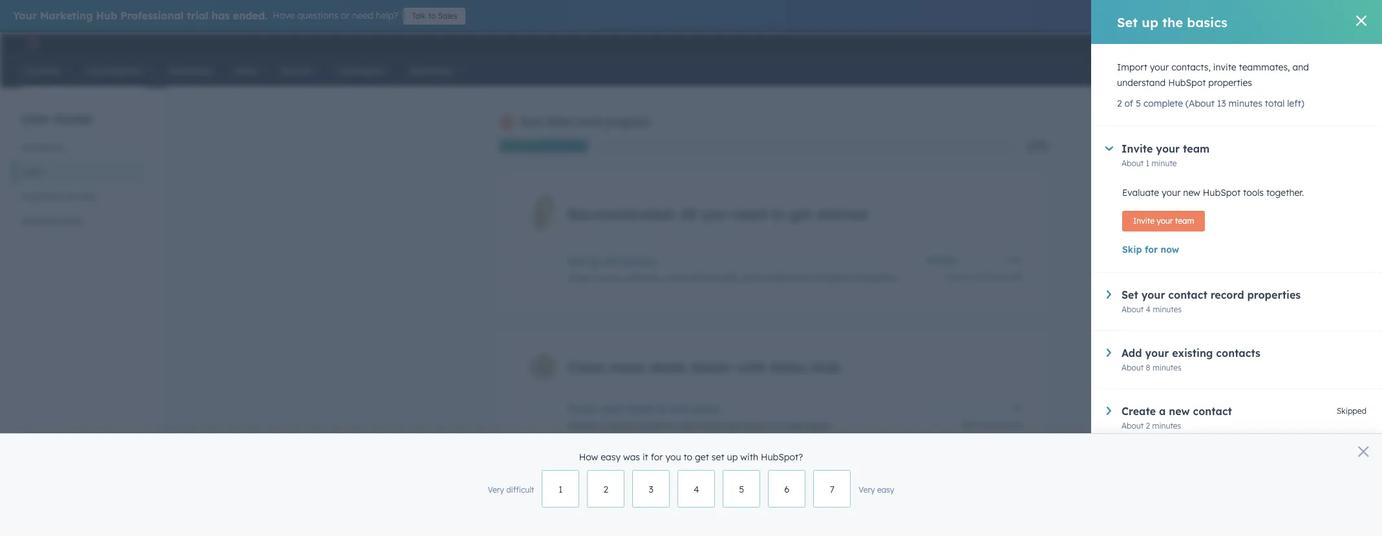 Task type: describe. For each thing, give the bounding box(es) containing it.
3
[[649, 484, 654, 495]]

upgrade
[[1130, 39, 1167, 49]]

basics for set up the basics import your contacts, invite teammates, and understand hubspot properties
[[624, 255, 656, 268]]

professional
[[120, 9, 184, 22]]

teammates, inside set up the basics import your contacts, invite teammates, and understand hubspot properties
[[690, 272, 741, 284]]

sales button
[[13, 160, 145, 184]]

easy for how
[[601, 451, 621, 463]]

meetings,
[[681, 483, 723, 494]]

6
[[785, 484, 790, 495]]

caret image
[[1107, 407, 1112, 415]]

0 vertical spatial tools
[[577, 115, 603, 128]]

properties inside the import your contacts, invite teammates, and understand hubspot properties
[[1209, 77, 1253, 89]]

very easy
[[859, 485, 895, 495]]

place
[[693, 402, 721, 415]]

with inside a feedback form has popped up. dialog
[[741, 451, 759, 463]]

from
[[737, 483, 758, 494]]

music
[[1324, 38, 1347, 48]]

import your contacts, invite teammates, and understand hubspot properties
[[1118, 61, 1310, 89]]

1 inside button
[[559, 484, 563, 495]]

5 inside the set up the basics dialog
[[1136, 98, 1142, 109]]

marketing inside button
[[21, 142, 64, 153]]

service
[[64, 191, 96, 202]]

for inside dialog
[[651, 451, 663, 463]]

1 vertical spatial hubspot
[[1204, 187, 1241, 199]]

evaluate
[[1123, 187, 1160, 199]]

schedule
[[641, 483, 679, 494]]

about 4 minutes
[[963, 420, 1023, 430]]

tools inside the set up the basics dialog
[[1244, 187, 1264, 199]]

hubspot inside set up the basics import your contacts, invite teammates, and understand hubspot properties
[[814, 272, 851, 284]]

need inside your marketing hub professional trial has ended. have questions or need help?
[[352, 10, 373, 21]]

contacts, inside the import your contacts, invite teammates, and understand hubspot properties
[[1172, 61, 1211, 73]]

to inside a feedback form has popped up. dialog
[[684, 451, 693, 463]]

evaluate your new hubspot tools together.
[[1123, 187, 1305, 199]]

contact inside set your contact record properties about 4 minutes
[[1169, 288, 1208, 301]]

track your deals in one place create a custom pipeline, and never lose track of a sale again
[[568, 402, 831, 431]]

the for set up the basics
[[1163, 14, 1184, 30]]

0 horizontal spatial 13
[[970, 272, 978, 282]]

difficult
[[507, 485, 534, 495]]

has
[[212, 9, 230, 22]]

your for properties
[[1142, 288, 1166, 301]]

custom
[[607, 420, 638, 431]]

create inside track your deals in one place create a custom pipeline, and never lose track of a sale again
[[568, 420, 596, 431]]

notifications button
[[1277, 32, 1299, 53]]

(about
[[1186, 98, 1215, 109]]

sales up sale at the bottom of page
[[771, 358, 808, 377]]

again
[[807, 420, 831, 431]]

marketplaces button
[[1204, 32, 1231, 53]]

sales up your sales tools progress progress bar
[[547, 115, 574, 128]]

and inside track your deals in one place create a custom pipeline, and never lose track of a sale again
[[679, 420, 696, 431]]

1 horizontal spatial need
[[732, 205, 767, 223]]

invite your team
[[1134, 216, 1195, 226]]

invite your team link
[[1123, 211, 1206, 232]]

a inside create a new contact about 2 minutes
[[1160, 405, 1166, 418]]

quickly
[[568, 465, 607, 478]]

it
[[643, 451, 649, 463]]

set
[[712, 451, 725, 463]]

teammates, inside the import your contacts, invite teammates, and understand hubspot properties
[[1240, 61, 1291, 73]]

new for hubspot
[[1184, 187, 1201, 199]]

about inside invite your team about 1 minute
[[1122, 158, 1144, 168]]

lose
[[724, 420, 741, 431]]

team for invite your team
[[1176, 216, 1195, 226]]

get inside a feedback form has popped up. dialog
[[695, 451, 709, 463]]

your for your marketing hub professional trial has ended. have questions or need help?
[[13, 9, 37, 22]]

customer
[[21, 191, 62, 202]]

1 horizontal spatial get
[[789, 205, 813, 223]]

user guide links element
[[21, 432, 145, 526]]

recommended: all you need to get started
[[568, 205, 867, 223]]

settings link
[[1259, 36, 1275, 49]]

all
[[680, 205, 698, 223]]

close image inside the set up the basics dialog
[[1357, 16, 1367, 26]]

a feedback form has popped up. dialog
[[0, 433, 1383, 536]]

0 horizontal spatial a
[[599, 420, 604, 431]]

together.
[[1267, 187, 1305, 199]]

was
[[624, 451, 640, 463]]

emails
[[592, 483, 620, 494]]

set for set your contact record properties about 4 minutes
[[1122, 288, 1139, 301]]

1 horizontal spatial a
[[779, 420, 785, 431]]

(cms)
[[57, 215, 83, 227]]

now
[[1161, 244, 1180, 255]]

very difficult
[[488, 485, 534, 495]]

40%
[[1007, 256, 1023, 265]]

questions
[[297, 10, 339, 21]]

the inside 'quickly connect with leads send emails and schedule meetings, all from the contact record'
[[760, 483, 774, 494]]

to inside button
[[428, 11, 436, 21]]

add
[[1122, 347, 1143, 360]]

calling icon button
[[1180, 34, 1202, 51]]

record inside set your contact record properties about 4 minutes
[[1211, 288, 1245, 301]]

4 button
[[678, 470, 716, 508]]

very for very easy
[[859, 485, 875, 495]]

1 inside invite your team about 1 minute
[[1146, 158, 1150, 168]]

set for set up the basics import your contacts, invite teammates, and understand hubspot properties
[[568, 255, 585, 268]]

1 horizontal spatial 4
[[987, 420, 992, 430]]

left)
[[1288, 98, 1305, 109]]

complete
[[1144, 98, 1184, 109]]

set for set up the basics
[[1118, 14, 1138, 30]]

deals for your
[[627, 402, 654, 415]]

0 vertical spatial marketing
[[40, 9, 93, 22]]

up inside a feedback form has popped up. dialog
[[727, 451, 738, 463]]

more
[[610, 358, 646, 377]]

of inside the set up the basics dialog
[[1125, 98, 1134, 109]]

8
[[1146, 363, 1151, 373]]

2 for 2 button
[[604, 484, 609, 495]]

how
[[579, 451, 598, 463]]

quickly connect with leads send emails and schedule meetings, all from the contact record
[[568, 465, 839, 494]]

user guide views element
[[13, 88, 145, 233]]

all
[[725, 483, 735, 494]]

help?
[[376, 10, 399, 21]]

sale
[[787, 420, 804, 431]]

your for your sales tools progress
[[520, 115, 544, 128]]

Search HubSpot search field
[[1201, 60, 1360, 81]]

website (cms)
[[21, 215, 83, 227]]

website
[[21, 215, 55, 227]]

notifications image
[[1282, 38, 1294, 50]]

user guide
[[21, 110, 92, 126]]

customer service button
[[13, 184, 145, 209]]

started
[[817, 205, 867, 223]]

caret image for invite
[[1106, 146, 1114, 151]]

help button
[[1234, 32, 1256, 53]]

1 horizontal spatial you
[[702, 205, 728, 223]]

you inside a feedback form has popped up. dialog
[[666, 451, 681, 463]]

create inside create a new contact about 2 minutes
[[1122, 405, 1156, 418]]

upgrade image
[[1116, 38, 1128, 50]]

total
[[1266, 98, 1285, 109]]

minutes inside create a new contact about 2 minutes
[[1153, 421, 1182, 431]]

13 inside the set up the basics dialog
[[1218, 98, 1227, 109]]

0 horizontal spatial hub
[[96, 9, 117, 22]]

understand inside set up the basics import your contacts, invite teammates, and understand hubspot properties
[[762, 272, 811, 284]]



Task type: vqa. For each thing, say whether or not it's contained in the screenshot.
owner
no



Task type: locate. For each thing, give the bounding box(es) containing it.
to up set up the basics "button"
[[771, 205, 785, 223]]

minutes inside add your existing contacts about 8 minutes
[[1153, 363, 1182, 373]]

1 vertical spatial contact
[[1194, 405, 1233, 418]]

with up quickly connect with leads button
[[741, 451, 759, 463]]

your for tools
[[1162, 187, 1181, 199]]

add your existing contacts about 8 minutes
[[1122, 347, 1261, 373]]

0 vertical spatial for
[[1145, 244, 1159, 255]]

about inside set your contact record properties about 4 minutes
[[1122, 305, 1144, 314]]

0 horizontal spatial for
[[651, 451, 663, 463]]

deals inside track your deals in one place create a custom pipeline, and never lose track of a sale again
[[627, 402, 654, 415]]

1 vertical spatial caret image
[[1107, 290, 1112, 299]]

with inside 'quickly connect with leads send emails and schedule meetings, all from the contact record'
[[654, 465, 676, 478]]

1 horizontal spatial of
[[1125, 98, 1134, 109]]

contacts, inside set up the basics import your contacts, invite teammates, and understand hubspot properties
[[622, 272, 662, 284]]

settings image
[[1261, 38, 1272, 49]]

marketing button
[[13, 135, 145, 160]]

the inside dialog
[[1163, 14, 1184, 30]]

0 vertical spatial of
[[1125, 98, 1134, 109]]

caret image for set
[[1107, 290, 1112, 299]]

sales right talk
[[438, 11, 458, 21]]

record right 6 button
[[811, 483, 839, 494]]

the down recommended:
[[604, 255, 621, 268]]

sales inside user guide views element
[[21, 166, 43, 178]]

0 horizontal spatial easy
[[601, 451, 621, 463]]

create a new contact about 2 minutes
[[1122, 405, 1233, 431]]

minutes inside set your contact record properties about 4 minutes
[[1153, 305, 1182, 314]]

the inside set up the basics import your contacts, invite teammates, and understand hubspot properties
[[604, 255, 621, 268]]

your sales tools progress progress bar
[[499, 140, 587, 153]]

menu item
[[1176, 32, 1178, 53]]

easy right 7
[[878, 485, 895, 495]]

import inside set up the basics import your contacts, invite teammates, and understand hubspot properties
[[568, 272, 598, 284]]

3 button
[[633, 470, 670, 508]]

create right caret image
[[1122, 405, 1156, 418]]

0 vertical spatial basics
[[1188, 14, 1228, 30]]

have
[[273, 10, 295, 21]]

help image
[[1239, 38, 1251, 50]]

to up the leads
[[684, 451, 693, 463]]

talk to sales
[[412, 11, 458, 21]]

about inside add your existing contacts about 8 minutes
[[1122, 363, 1144, 373]]

1 vertical spatial for
[[651, 451, 663, 463]]

your for teammates,
[[1150, 61, 1170, 73]]

the right from
[[760, 483, 774, 494]]

set inside set up the basics import your contacts, invite teammates, and understand hubspot properties
[[568, 255, 585, 268]]

1 vertical spatial understand
[[762, 272, 811, 284]]

up for set up the basics
[[1142, 14, 1159, 30]]

2 vertical spatial hubspot
[[814, 272, 851, 284]]

0 horizontal spatial up
[[588, 255, 601, 268]]

quickly connect with leads button
[[568, 465, 918, 478]]

your inside the import your contacts, invite teammates, and understand hubspot properties
[[1150, 61, 1170, 73]]

one
[[670, 402, 689, 415]]

up down recommended:
[[588, 255, 601, 268]]

0 horizontal spatial record
[[811, 483, 839, 494]]

0 vertical spatial hub
[[96, 9, 117, 22]]

1 vertical spatial get
[[695, 451, 709, 463]]

team for invite your team about 1 minute
[[1184, 142, 1210, 155]]

2 inside button
[[604, 484, 609, 495]]

2 inside create a new contact about 2 minutes
[[1146, 421, 1151, 431]]

0 vertical spatial set
[[1118, 14, 1138, 30]]

basics inside set up the basics import your contacts, invite teammates, and understand hubspot properties
[[624, 255, 656, 268]]

1 horizontal spatial invite
[[1214, 61, 1237, 73]]

1 vertical spatial basics
[[624, 255, 656, 268]]

1 horizontal spatial teammates,
[[1240, 61, 1291, 73]]

skip for now
[[1123, 244, 1180, 255]]

0 vertical spatial hubspot
[[1169, 77, 1207, 89]]

understand inside the import your contacts, invite teammates, and understand hubspot properties
[[1118, 77, 1166, 89]]

minute
[[1152, 158, 1177, 168]]

track your deals in one place button
[[568, 402, 918, 415]]

track
[[568, 402, 597, 415]]

website (cms) button
[[13, 209, 145, 233]]

in
[[658, 402, 667, 415]]

and
[[1293, 61, 1310, 73], [743, 272, 760, 284], [679, 420, 696, 431], [622, 483, 639, 494]]

0 vertical spatial to
[[428, 11, 436, 21]]

left
[[1011, 272, 1023, 282]]

your up hubspot icon
[[13, 9, 37, 22]]

a left "custom"
[[599, 420, 604, 431]]

close more deals faster with sales hub
[[568, 358, 841, 377]]

calling icon image
[[1185, 38, 1196, 49]]

your for one
[[600, 402, 624, 415]]

need up set up the basics "button"
[[732, 205, 767, 223]]

new down add your existing contacts about 8 minutes at bottom right
[[1170, 405, 1191, 418]]

marketplaces image
[[1212, 38, 1224, 50]]

up
[[1142, 14, 1159, 30], [588, 255, 601, 268], [727, 451, 738, 463]]

2 vertical spatial to
[[684, 451, 693, 463]]

faster
[[692, 358, 733, 377]]

5
[[1136, 98, 1142, 109], [739, 484, 745, 495]]

leads
[[679, 465, 707, 478]]

5 left complete
[[1136, 98, 1142, 109]]

0 vertical spatial understand
[[1118, 77, 1166, 89]]

hub left professional
[[96, 9, 117, 22]]

1 vertical spatial you
[[666, 451, 681, 463]]

understand down set up the basics "button"
[[762, 272, 811, 284]]

0 vertical spatial 4
[[1146, 305, 1151, 314]]

0 horizontal spatial contacts,
[[622, 272, 662, 284]]

5 button
[[723, 470, 761, 508]]

about inside create a new contact about 2 minutes
[[1122, 421, 1144, 431]]

team down (about
[[1184, 142, 1210, 155]]

1 vertical spatial record
[[811, 483, 839, 494]]

1 horizontal spatial 2
[[1118, 98, 1123, 109]]

talk to sales button
[[404, 8, 466, 25]]

never
[[698, 420, 722, 431]]

skip
[[1123, 244, 1143, 255]]

0 vertical spatial invite
[[1214, 61, 1237, 73]]

1 vertical spatial need
[[732, 205, 767, 223]]

1 vertical spatial set
[[568, 255, 585, 268]]

existing
[[1173, 347, 1214, 360]]

5 inside button
[[739, 484, 745, 495]]

1 vertical spatial invite
[[664, 272, 687, 284]]

1 vertical spatial with
[[741, 451, 759, 463]]

1 vertical spatial new
[[1170, 405, 1191, 418]]

0 vertical spatial 13
[[1218, 98, 1227, 109]]

deals for more
[[650, 358, 687, 377]]

close image
[[1352, 11, 1362, 21], [1357, 16, 1367, 26]]

the for set up the basics import your contacts, invite teammates, and understand hubspot properties
[[604, 255, 621, 268]]

deals left in
[[627, 402, 654, 415]]

1 vertical spatial team
[[1176, 216, 1195, 226]]

marketing up hubspot link
[[40, 9, 93, 22]]

and down connect
[[622, 483, 639, 494]]

get left started
[[789, 205, 813, 223]]

1 very from the left
[[488, 485, 504, 495]]

1 very difficult 7 very easy element
[[488, 470, 895, 508]]

0 horizontal spatial 2
[[604, 484, 609, 495]]

tools
[[577, 115, 603, 128], [1244, 187, 1264, 199]]

1 horizontal spatial tools
[[1244, 187, 1264, 199]]

contacts
[[1217, 347, 1261, 360]]

set up the basics
[[1118, 14, 1228, 30]]

tools left together.
[[1244, 187, 1264, 199]]

your inside set up the basics import your contacts, invite teammates, and understand hubspot properties
[[601, 272, 620, 284]]

1 horizontal spatial import
[[1118, 61, 1148, 73]]

13 right (about
[[1218, 98, 1227, 109]]

2 of 5 complete (about 13 minutes total left)
[[1118, 98, 1305, 109]]

hub up again at right
[[812, 358, 841, 377]]

you up the leads
[[666, 451, 681, 463]]

team up the now
[[1176, 216, 1195, 226]]

greg robinson image
[[1310, 37, 1321, 49]]

1 horizontal spatial understand
[[1118, 77, 1166, 89]]

2 vertical spatial caret image
[[1107, 349, 1112, 357]]

0 vertical spatial deals
[[650, 358, 687, 377]]

7
[[830, 484, 835, 495]]

very right 7
[[859, 485, 875, 495]]

marketing
[[40, 9, 93, 22], [21, 142, 64, 153]]

record down skip for now button
[[1211, 288, 1245, 301]]

your up your sales tools progress progress bar
[[520, 115, 544, 128]]

invite up minute
[[1122, 142, 1154, 155]]

caret image
[[1106, 146, 1114, 151], [1107, 290, 1112, 299], [1107, 349, 1112, 357]]

up right set
[[727, 451, 738, 463]]

new inside create a new contact about 2 minutes
[[1170, 405, 1191, 418]]

how easy was it for you to get set up with hubspot?
[[579, 451, 803, 463]]

your marketing hub professional trial has ended. have questions or need help?
[[13, 9, 399, 22]]

17%
[[1028, 140, 1049, 153]]

record
[[1211, 288, 1245, 301], [811, 483, 839, 494]]

0 horizontal spatial understand
[[762, 272, 811, 284]]

2 for 2 of 5 complete (about 13 minutes total left)
[[1118, 98, 1123, 109]]

progress
[[606, 115, 651, 128]]

and down one in the left bottom of the page
[[679, 420, 696, 431]]

your inside track your deals in one place create a custom pipeline, and never lose track of a sale again
[[600, 402, 624, 415]]

contact
[[1169, 288, 1208, 301], [1194, 405, 1233, 418], [776, 483, 809, 494]]

0 horizontal spatial your
[[13, 9, 37, 22]]

1 vertical spatial create
[[568, 420, 596, 431]]

0 vertical spatial caret image
[[1106, 146, 1114, 151]]

and down notifications 'image'
[[1293, 61, 1310, 73]]

tools left progress at top
[[577, 115, 603, 128]]

invite inside set up the basics import your contacts, invite teammates, and understand hubspot properties
[[664, 272, 687, 284]]

create down track
[[568, 420, 596, 431]]

sales
[[438, 11, 458, 21], [547, 115, 574, 128], [21, 166, 43, 178], [771, 358, 808, 377]]

contact down 'hubspot?'
[[776, 483, 809, 494]]

1 vertical spatial hub
[[812, 358, 841, 377]]

basics inside the set up the basics dialog
[[1188, 14, 1228, 30]]

and down set up the basics "button"
[[743, 272, 760, 284]]

skipped
[[1338, 406, 1367, 416]]

1 left send
[[559, 484, 563, 495]]

with
[[737, 358, 767, 377], [741, 451, 759, 463], [654, 465, 676, 478]]

4 inside 4 button
[[694, 484, 700, 495]]

4 inside set your contact record properties about 4 minutes
[[1146, 305, 1151, 314]]

invite for invite your team about 1 minute
[[1122, 142, 1154, 155]]

1 horizontal spatial hub
[[812, 358, 841, 377]]

teammates, down settings icon
[[1240, 61, 1291, 73]]

your inside set your contact record properties about 4 minutes
[[1142, 288, 1166, 301]]

and inside 'quickly connect with leads send emails and schedule meetings, all from the contact record'
[[622, 483, 639, 494]]

0 vertical spatial properties
[[1209, 77, 1253, 89]]

teammates, down set up the basics "button"
[[690, 272, 741, 284]]

1 horizontal spatial your
[[520, 115, 544, 128]]

of inside track your deals in one place create a custom pipeline, and never lose track of a sale again
[[768, 420, 777, 431]]

1 vertical spatial properties
[[854, 272, 898, 284]]

13 left the 'left'
[[970, 272, 978, 282]]

0 horizontal spatial the
[[604, 255, 621, 268]]

invite inside the import your contacts, invite teammates, and understand hubspot properties
[[1214, 61, 1237, 73]]

1 horizontal spatial record
[[1211, 288, 1245, 301]]

1 horizontal spatial contacts,
[[1172, 61, 1211, 73]]

0 vertical spatial with
[[737, 358, 767, 377]]

set inside set your contact record properties about 4 minutes
[[1122, 288, 1139, 301]]

1 vertical spatial up
[[588, 255, 601, 268]]

0 vertical spatial create
[[1122, 405, 1156, 418]]

team inside invite your team about 1 minute
[[1184, 142, 1210, 155]]

contact down the now
[[1169, 288, 1208, 301]]

properties
[[1209, 77, 1253, 89], [854, 272, 898, 284], [1248, 288, 1301, 301]]

hubspot image
[[23, 35, 39, 50]]

and inside the import your contacts, invite teammates, and understand hubspot properties
[[1293, 61, 1310, 73]]

0 vertical spatial import
[[1118, 61, 1148, 73]]

up inside set up the basics import your contacts, invite teammates, and understand hubspot properties
[[588, 255, 601, 268]]

2 vertical spatial 2
[[604, 484, 609, 495]]

connect
[[610, 465, 651, 478]]

track
[[743, 420, 765, 431]]

set your contact record properties about 4 minutes
[[1122, 288, 1301, 314]]

2 horizontal spatial 2
[[1146, 421, 1151, 431]]

basics down recommended:
[[624, 255, 656, 268]]

up up upgrade
[[1142, 14, 1159, 30]]

1 horizontal spatial easy
[[878, 485, 895, 495]]

contacts,
[[1172, 61, 1211, 73], [622, 272, 662, 284]]

caret image for add
[[1107, 349, 1112, 357]]

your inside add your existing contacts about 8 minutes
[[1146, 347, 1170, 360]]

need right or
[[352, 10, 373, 21]]

sales up customer
[[21, 166, 43, 178]]

minutes
[[1229, 98, 1263, 109], [980, 272, 1009, 282], [1153, 305, 1182, 314], [1153, 363, 1182, 373], [994, 420, 1023, 430], [1153, 421, 1182, 431]]

5 right all
[[739, 484, 745, 495]]

deals right the more
[[650, 358, 687, 377]]

import inside the import your contacts, invite teammates, and understand hubspot properties
[[1118, 61, 1148, 73]]

2 vertical spatial the
[[760, 483, 774, 494]]

4
[[1146, 305, 1151, 314], [987, 420, 992, 430], [694, 484, 700, 495]]

new
[[1184, 187, 1201, 199], [1170, 405, 1191, 418]]

1 vertical spatial import
[[568, 272, 598, 284]]

easy for very
[[878, 485, 895, 495]]

0 horizontal spatial tools
[[577, 115, 603, 128]]

invite down evaluate
[[1134, 216, 1155, 226]]

2 left complete
[[1118, 98, 1123, 109]]

0 horizontal spatial very
[[488, 485, 504, 495]]

1 vertical spatial the
[[604, 255, 621, 268]]

6 button
[[769, 470, 806, 508]]

a left sale at the bottom of page
[[779, 420, 785, 431]]

set up the basics dialog
[[1092, 0, 1383, 536]]

basics for set up the basics
[[1188, 14, 1228, 30]]

a right caret image
[[1160, 405, 1166, 418]]

0 horizontal spatial to
[[428, 11, 436, 21]]

of right 'track'
[[768, 420, 777, 431]]

hubspot
[[1169, 77, 1207, 89], [1204, 187, 1241, 199], [814, 272, 851, 284]]

and inside set up the basics import your contacts, invite teammates, and understand hubspot properties
[[743, 272, 760, 284]]

with right faster on the right of page
[[737, 358, 767, 377]]

1 horizontal spatial very
[[859, 485, 875, 495]]

set up the basics button
[[568, 255, 918, 268]]

guide
[[54, 110, 92, 126]]

1 vertical spatial 5
[[739, 484, 745, 495]]

team inside invite your team link
[[1176, 216, 1195, 226]]

1 vertical spatial your
[[520, 115, 544, 128]]

1 vertical spatial tools
[[1244, 187, 1264, 199]]

of
[[1125, 98, 1134, 109], [768, 420, 777, 431]]

the up 'calling icon' popup button
[[1163, 14, 1184, 30]]

you right the all
[[702, 205, 728, 223]]

invite
[[1122, 142, 1154, 155], [1134, 216, 1155, 226]]

your sales tools progress
[[520, 115, 651, 128]]

0 horizontal spatial need
[[352, 10, 373, 21]]

0 vertical spatial 1
[[1146, 158, 1150, 168]]

2 down 8
[[1146, 421, 1151, 431]]

2 vertical spatial with
[[654, 465, 676, 478]]

get left set
[[695, 451, 709, 463]]

0 horizontal spatial basics
[[624, 255, 656, 268]]

[object object] complete progress bar
[[926, 259, 956, 263]]

1 vertical spatial 2
[[1146, 421, 1151, 431]]

music button
[[1302, 32, 1366, 53]]

easy left was
[[601, 451, 621, 463]]

2 vertical spatial up
[[727, 451, 738, 463]]

0 vertical spatial contacts,
[[1172, 61, 1211, 73]]

0 horizontal spatial import
[[568, 272, 598, 284]]

marketing down the user
[[21, 142, 64, 153]]

contact down add your existing contacts about 8 minutes at bottom right
[[1194, 405, 1233, 418]]

invite for invite your team
[[1134, 216, 1155, 226]]

contact inside create a new contact about 2 minutes
[[1194, 405, 1233, 418]]

send
[[568, 483, 589, 494]]

0 vertical spatial your
[[13, 9, 37, 22]]

0 vertical spatial need
[[352, 10, 373, 21]]

your inside invite your team about 1 minute
[[1157, 142, 1180, 155]]

2 very from the left
[[859, 485, 875, 495]]

for left the now
[[1145, 244, 1159, 255]]

teammates,
[[1240, 61, 1291, 73], [690, 272, 741, 284]]

0 vertical spatial invite
[[1122, 142, 1154, 155]]

your for about
[[1146, 347, 1170, 360]]

hubspot?
[[761, 451, 803, 463]]

0 horizontal spatial of
[[768, 420, 777, 431]]

2 vertical spatial 4
[[694, 484, 700, 495]]

0 vertical spatial easy
[[601, 451, 621, 463]]

0 vertical spatial new
[[1184, 187, 1201, 199]]

new for contact
[[1170, 405, 1191, 418]]

up for set up the basics import your contacts, invite teammates, and understand hubspot properties
[[588, 255, 601, 268]]

trial
[[187, 9, 208, 22]]

of left complete
[[1125, 98, 1134, 109]]

hubspot inside the import your contacts, invite teammates, and understand hubspot properties
[[1169, 77, 1207, 89]]

your for 1
[[1157, 142, 1180, 155]]

0 vertical spatial 5
[[1136, 98, 1142, 109]]

very for very difficult
[[488, 485, 504, 495]]

1 horizontal spatial create
[[1122, 405, 1156, 418]]

properties inside set up the basics import your contacts, invite teammates, and understand hubspot properties
[[854, 272, 898, 284]]

very left 'difficult'
[[488, 485, 504, 495]]

recommended:
[[568, 205, 676, 223]]

1 button
[[542, 470, 580, 508]]

13
[[1218, 98, 1227, 109], [970, 272, 978, 282]]

hubspot link
[[16, 35, 49, 50]]

with up schedule
[[654, 465, 676, 478]]

new up 'invite your team' in the top right of the page
[[1184, 187, 1201, 199]]

understand up complete
[[1118, 77, 1166, 89]]

0 horizontal spatial teammates,
[[690, 272, 741, 284]]

up inside the set up the basics dialog
[[1142, 14, 1159, 30]]

customer service
[[21, 191, 96, 202]]

2 down quickly
[[604, 484, 609, 495]]

for right it on the left of the page
[[651, 451, 663, 463]]

you
[[702, 205, 728, 223], [666, 451, 681, 463]]

record inside 'quickly connect with leads send emails and schedule meetings, all from the contact record'
[[811, 483, 839, 494]]

0 vertical spatial get
[[789, 205, 813, 223]]

1 left minute
[[1146, 158, 1150, 168]]

0 horizontal spatial create
[[568, 420, 596, 431]]

or
[[341, 10, 350, 21]]

invite inside invite your team about 1 minute
[[1122, 142, 1154, 155]]

menu containing music
[[1107, 32, 1367, 53]]

2 horizontal spatial to
[[771, 205, 785, 223]]

properties inside set your contact record properties about 4 minutes
[[1248, 288, 1301, 301]]

contact inside 'quickly connect with leads send emails and schedule meetings, all from the contact record'
[[776, 483, 809, 494]]

your
[[1150, 61, 1170, 73], [1157, 142, 1180, 155], [1162, 187, 1181, 199], [1157, 216, 1174, 226], [601, 272, 620, 284], [1142, 288, 1166, 301], [1146, 347, 1170, 360], [600, 402, 624, 415]]

basics up marketplaces popup button
[[1188, 14, 1228, 30]]

menu
[[1107, 32, 1367, 53]]

7 button
[[814, 470, 851, 508]]

get
[[789, 205, 813, 223], [695, 451, 709, 463]]

for inside button
[[1145, 244, 1159, 255]]

to right talk
[[428, 11, 436, 21]]

0 vertical spatial team
[[1184, 142, 1210, 155]]

1 horizontal spatial for
[[1145, 244, 1159, 255]]

1 horizontal spatial 13
[[1218, 98, 1227, 109]]

0 vertical spatial you
[[702, 205, 728, 223]]

talk
[[412, 11, 426, 21]]



